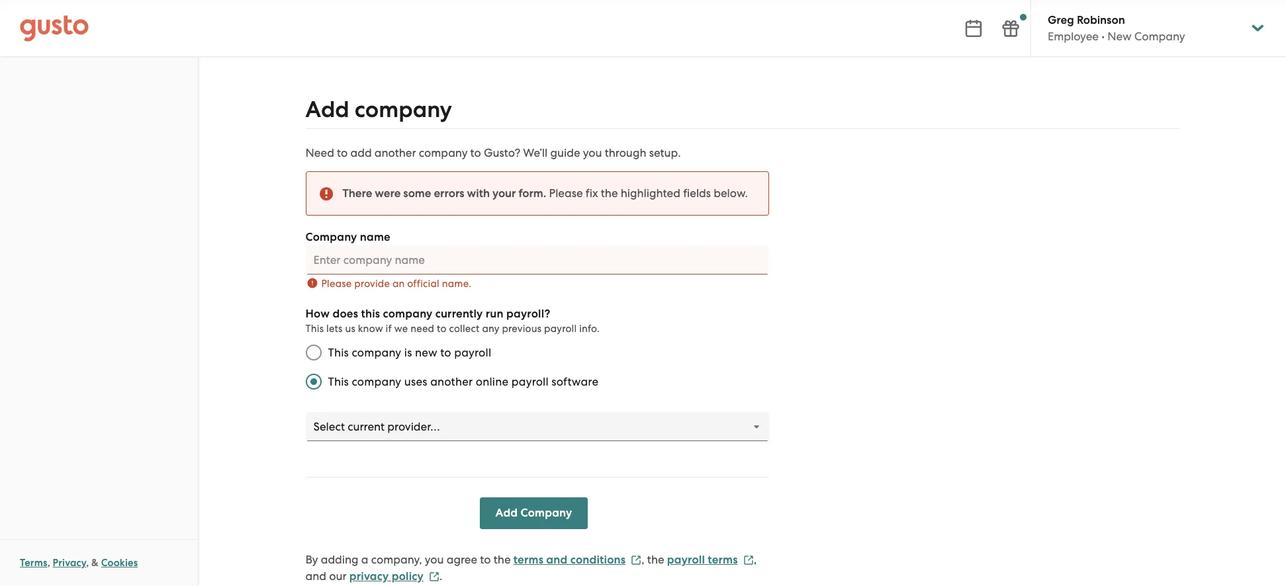Task type: locate. For each thing, give the bounding box(es) containing it.
payroll terms
[[667, 553, 738, 567]]

terms
[[514, 553, 544, 567], [708, 553, 738, 567]]

privacy link
[[53, 557, 86, 569]]

payroll
[[544, 323, 577, 335], [454, 346, 491, 359], [512, 375, 549, 389], [667, 553, 705, 567]]

this for this company uses another online payroll software
[[328, 375, 349, 389]]

.
[[440, 570, 442, 583]]

1 horizontal spatial opens in a new tab image
[[631, 555, 642, 566]]

does
[[333, 307, 358, 321]]

1 vertical spatial company
[[306, 230, 357, 244]]

please left fix
[[549, 187, 583, 200]]

payroll?
[[507, 307, 551, 321]]

1 vertical spatial and
[[306, 570, 326, 583]]

,
[[642, 553, 645, 567], [754, 553, 757, 567], [47, 557, 50, 569], [86, 557, 89, 569]]

setup.
[[649, 146, 681, 160]]

collect
[[449, 323, 480, 335]]

greg robinson employee • new company
[[1048, 13, 1185, 43]]

lets
[[326, 323, 343, 335]]

fix
[[586, 187, 598, 200]]

terms
[[20, 557, 47, 569]]

1 vertical spatial another
[[430, 375, 473, 389]]

opens in a new tab image for privacy policy
[[429, 572, 440, 582]]

opens in a new tab image inside privacy policy link
[[429, 572, 440, 582]]

company up we
[[383, 307, 433, 321]]

your
[[493, 187, 516, 201]]

1 horizontal spatial the
[[601, 187, 618, 200]]

this inside how does this company currently run payroll? this lets us know if we need to collect any previous payroll info.
[[306, 323, 324, 335]]

1 horizontal spatial and
[[546, 553, 568, 567]]

opens in a new tab image
[[631, 555, 642, 566], [743, 555, 754, 566], [429, 572, 440, 582]]

please
[[549, 187, 583, 200], [321, 278, 352, 290]]

opens in a new tab image for payroll terms
[[743, 555, 754, 566]]

by
[[306, 553, 318, 567]]

company,
[[371, 553, 422, 567]]

company up the "terms and conditions"
[[521, 506, 572, 520]]

gusto navigation element
[[0, 57, 198, 110]]

how does this company currently run payroll? this lets us know if we need to collect any previous payroll info.
[[306, 307, 600, 335]]

previous
[[502, 323, 542, 335]]

currently
[[435, 307, 483, 321]]

please provide an official name.
[[321, 278, 472, 290]]

terms and conditions
[[514, 553, 626, 567]]

policy
[[392, 570, 424, 584]]

and for our
[[306, 570, 326, 583]]

add company
[[496, 506, 572, 520]]

payroll left 'info.' at the bottom of page
[[544, 323, 577, 335]]

1 horizontal spatial please
[[549, 187, 583, 200]]

company for add company
[[355, 96, 452, 123]]

official
[[407, 278, 440, 290]]

opens in a new tab image right payroll terms
[[743, 555, 754, 566]]

and inside ", and our"
[[306, 570, 326, 583]]

please inside the there were some errors with your form. please fix the highlighted fields below.
[[549, 187, 583, 200]]

company up add
[[355, 96, 452, 123]]

payroll terms link
[[667, 553, 754, 567]]

this down how
[[306, 323, 324, 335]]

greg
[[1048, 13, 1074, 27]]

you right the guide
[[583, 146, 602, 160]]

0 horizontal spatial another
[[375, 146, 416, 160]]

and
[[546, 553, 568, 567], [306, 570, 326, 583]]

1 horizontal spatial add
[[496, 506, 518, 520]]

0 vertical spatial please
[[549, 187, 583, 200]]

the left payroll terms
[[647, 553, 664, 567]]

the inside the there were some errors with your form. please fix the highlighted fields below.
[[601, 187, 618, 200]]

1 terms from the left
[[514, 553, 544, 567]]

, right the conditions
[[642, 553, 645, 567]]

this company is new to payroll
[[328, 346, 491, 359]]

this
[[361, 307, 380, 321]]

need
[[411, 323, 434, 335]]

add
[[306, 96, 349, 123], [496, 506, 518, 520]]

new
[[1108, 30, 1132, 43]]

1 horizontal spatial terms
[[708, 553, 738, 567]]

the right agree
[[494, 553, 511, 567]]

company
[[1135, 30, 1185, 43], [306, 230, 357, 244], [521, 506, 572, 520]]

company down know
[[352, 346, 401, 359]]

2 horizontal spatial opens in a new tab image
[[743, 555, 754, 566]]

company up errors
[[419, 146, 468, 160]]

add for add company
[[496, 506, 518, 520]]

2 vertical spatial company
[[521, 506, 572, 520]]

guide
[[550, 146, 580, 160]]

please up the does
[[321, 278, 352, 290]]

this down 'lets'
[[328, 346, 349, 359]]

0 horizontal spatial add
[[306, 96, 349, 123]]

opens in a new tab image right policy
[[429, 572, 440, 582]]

we'll
[[523, 146, 548, 160]]

this
[[306, 323, 324, 335], [328, 346, 349, 359], [328, 375, 349, 389]]

0 vertical spatial add
[[306, 96, 349, 123]]

1 horizontal spatial company
[[521, 506, 572, 520]]

0 horizontal spatial opens in a new tab image
[[429, 572, 440, 582]]

company right new
[[1135, 30, 1185, 43]]

0 vertical spatial this
[[306, 323, 324, 335]]

1 vertical spatial this
[[328, 346, 349, 359]]

2 vertical spatial this
[[328, 375, 349, 389]]

0 vertical spatial and
[[546, 553, 568, 567]]

below.
[[714, 187, 748, 200]]

the right fix
[[601, 187, 618, 200]]

company inside greg robinson employee • new company
[[1135, 30, 1185, 43]]

the
[[601, 187, 618, 200], [494, 553, 511, 567], [647, 553, 664, 567]]

another right add
[[375, 146, 416, 160]]

uses
[[404, 375, 428, 389]]

name
[[360, 230, 391, 244]]

, right payroll terms
[[754, 553, 757, 567]]

add up ", and our"
[[496, 506, 518, 520]]

0 horizontal spatial terms
[[514, 553, 544, 567]]

company left the uses
[[352, 375, 401, 389]]

this down this company is new to payroll radio
[[328, 375, 349, 389]]

0 horizontal spatial please
[[321, 278, 352, 290]]

0 horizontal spatial and
[[306, 570, 326, 583]]

1 horizontal spatial another
[[430, 375, 473, 389]]

you up .
[[425, 553, 444, 567]]

there
[[343, 187, 372, 201]]

another for online
[[430, 375, 473, 389]]

robinson
[[1077, 13, 1125, 27]]

company for this company uses another online payroll software
[[352, 375, 401, 389]]

a
[[361, 553, 368, 567]]

2 horizontal spatial company
[[1135, 30, 1185, 43]]

and down by
[[306, 570, 326, 583]]

to right the need
[[437, 323, 447, 335]]

0 vertical spatial you
[[583, 146, 602, 160]]

0 vertical spatial company
[[1135, 30, 1185, 43]]

you
[[583, 146, 602, 160], [425, 553, 444, 567]]

privacy policy link
[[349, 570, 440, 584]]

0 horizontal spatial company
[[306, 230, 357, 244]]

form.
[[519, 187, 546, 201]]

and for conditions
[[546, 553, 568, 567]]

1 horizontal spatial you
[[583, 146, 602, 160]]

opens in a new tab image inside payroll terms link
[[743, 555, 754, 566]]

through
[[605, 146, 647, 160]]

payroll inside how does this company currently run payroll? this lets us know if we need to collect any previous payroll info.
[[544, 323, 577, 335]]

another right the uses
[[430, 375, 473, 389]]

another
[[375, 146, 416, 160], [430, 375, 473, 389]]

terms and conditions link
[[514, 553, 642, 567]]

and left the conditions
[[546, 553, 568, 567]]

add up need
[[306, 96, 349, 123]]

new
[[415, 346, 437, 359]]

opens in a new tab image right the conditions
[[631, 555, 642, 566]]

This company is new to payroll radio
[[299, 338, 328, 367]]

company
[[355, 96, 452, 123], [419, 146, 468, 160], [383, 307, 433, 321], [352, 346, 401, 359], [352, 375, 401, 389]]

agree
[[447, 553, 477, 567]]

opens in a new tab image inside terms and conditions link
[[631, 555, 642, 566]]

add inside add company button
[[496, 506, 518, 520]]

, inside ", and our"
[[754, 553, 757, 567]]

fields
[[683, 187, 711, 200]]

gusto?
[[484, 146, 520, 160]]

company name
[[306, 230, 391, 244]]

1 vertical spatial add
[[496, 506, 518, 520]]

&
[[91, 557, 99, 569]]

0 horizontal spatial you
[[425, 553, 444, 567]]

by adding a company, you agree to the
[[306, 553, 511, 567]]

add for add company
[[306, 96, 349, 123]]

, and our
[[306, 553, 757, 583]]

to
[[337, 146, 348, 160], [470, 146, 481, 160], [437, 323, 447, 335], [440, 346, 451, 359], [480, 553, 491, 567]]

us
[[345, 323, 355, 335]]

0 vertical spatial another
[[375, 146, 416, 160]]

2 terms from the left
[[708, 553, 738, 567]]

company left name
[[306, 230, 357, 244]]



Task type: describe. For each thing, give the bounding box(es) containing it.
this for this company is new to payroll
[[328, 346, 349, 359]]

to right agree
[[480, 553, 491, 567]]

to right new
[[440, 346, 451, 359]]

is
[[404, 346, 412, 359]]

This company uses another online payroll software radio
[[299, 367, 328, 397]]

, the
[[642, 553, 664, 567]]

Company name field
[[306, 246, 769, 275]]

payroll right online
[[512, 375, 549, 389]]

1 vertical spatial please
[[321, 278, 352, 290]]

online
[[476, 375, 509, 389]]

company inside add company button
[[521, 506, 572, 520]]

any
[[482, 323, 500, 335]]

our
[[329, 570, 347, 583]]

to left gusto?
[[470, 146, 481, 160]]

add company button
[[480, 498, 588, 530]]

terms link
[[20, 557, 47, 569]]

need to add another company to gusto? we'll guide you through setup.
[[306, 146, 681, 160]]

to inside how does this company currently run payroll? this lets us know if we need to collect any previous payroll info.
[[437, 323, 447, 335]]

company inside how does this company currently run payroll? this lets us know if we need to collect any previous payroll info.
[[383, 307, 433, 321]]

with
[[467, 187, 490, 201]]

how
[[306, 307, 330, 321]]

conditions
[[570, 553, 626, 567]]

add company
[[306, 96, 452, 123]]

home image
[[20, 15, 89, 41]]

software
[[552, 375, 599, 389]]

provide
[[354, 278, 390, 290]]

know
[[358, 323, 383, 335]]

there were some errors with your form. please fix the highlighted fields below.
[[343, 187, 748, 201]]

company for this company is new to payroll
[[352, 346, 401, 359]]

need
[[306, 146, 334, 160]]

2 horizontal spatial the
[[647, 553, 664, 567]]

cookies
[[101, 557, 138, 569]]

opens in a new tab image for terms and conditions
[[631, 555, 642, 566]]

we
[[394, 323, 408, 335]]

to left add
[[337, 146, 348, 160]]

payroll right , the
[[667, 553, 705, 567]]

privacy
[[53, 557, 86, 569]]

errors
[[434, 187, 464, 201]]

0 horizontal spatial the
[[494, 553, 511, 567]]

employee
[[1048, 30, 1099, 43]]

run
[[486, 307, 504, 321]]

•
[[1102, 30, 1105, 43]]

an
[[393, 278, 405, 290]]

privacy policy
[[349, 570, 424, 584]]

adding
[[321, 553, 359, 567]]

privacy
[[349, 570, 389, 584]]

, left privacy link
[[47, 557, 50, 569]]

some
[[403, 187, 431, 201]]

another for company
[[375, 146, 416, 160]]

were
[[375, 187, 401, 201]]

, left &
[[86, 557, 89, 569]]

1 vertical spatial you
[[425, 553, 444, 567]]

highlighted
[[621, 187, 681, 200]]

name.
[[442, 278, 472, 290]]

info.
[[579, 323, 600, 335]]

cookies button
[[101, 555, 138, 571]]

if
[[386, 323, 392, 335]]

this company uses another online payroll software
[[328, 375, 599, 389]]

terms , privacy , & cookies
[[20, 557, 138, 569]]

payroll down collect
[[454, 346, 491, 359]]

add
[[351, 146, 372, 160]]



Task type: vqa. For each thing, say whether or not it's contained in the screenshot.
Terms And Conditions LINK
yes



